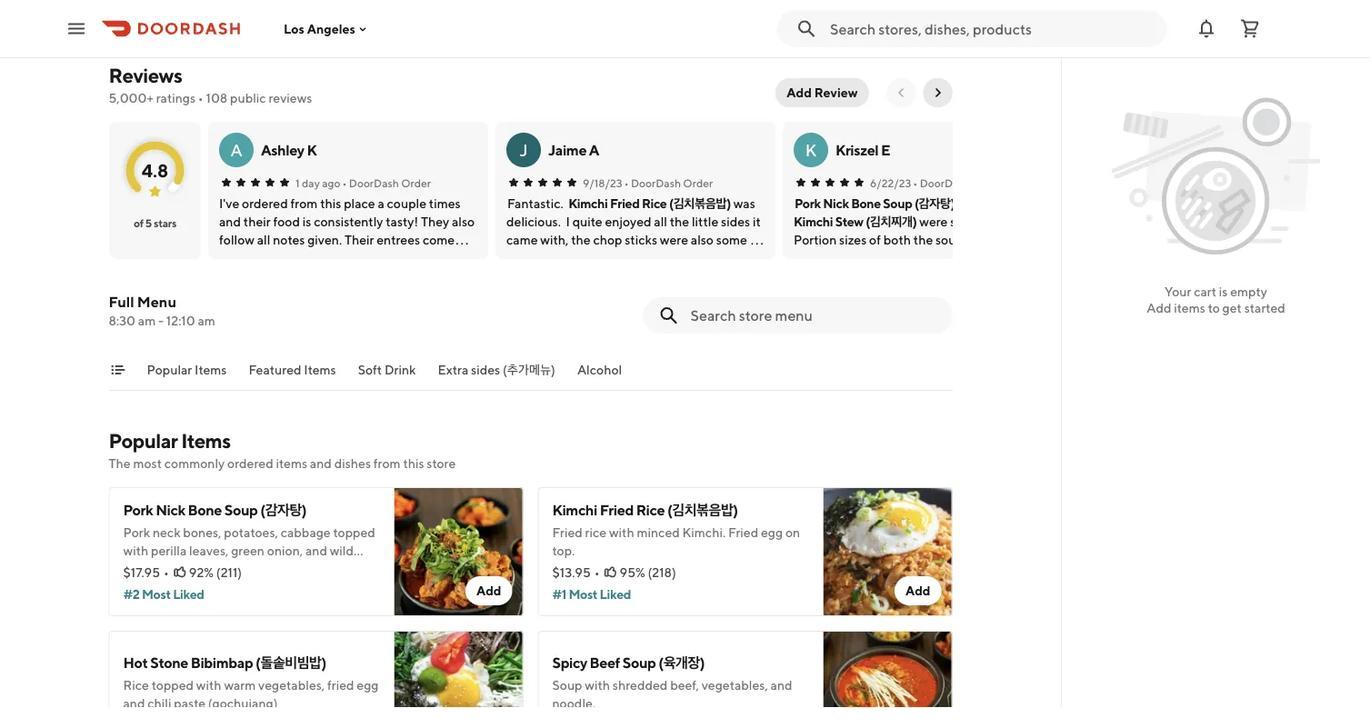 Task type: describe. For each thing, give the bounding box(es) containing it.
95%
[[620, 565, 645, 580]]

previous image
[[894, 85, 909, 100]]

add inside your cart is empty add items to get started
[[1147, 300, 1171, 315]]

(김치볶음밥) for kimchi fried rice (김치볶음밥) fried rice with minced kimchi.  fried egg on top.
[[667, 501, 738, 519]]

0 horizontal spatial a
[[230, 140, 242, 160]]

pork nick bone soup (감자탕) image
[[394, 487, 523, 616]]

items inside "popular items the most commonly ordered items and dishes from this store"
[[276, 456, 307, 471]]

popular items
[[147, 362, 227, 377]]

items for featured items
[[304, 362, 336, 377]]

• right ago
[[342, 176, 346, 189]]

full menu 8:30 am - 12:10 am
[[109, 293, 215, 328]]

most for pork
[[142, 587, 171, 602]]

fried up rice
[[600, 501, 634, 519]]

#2 most liked
[[123, 587, 204, 602]]

(218)
[[648, 565, 676, 580]]

(돌솥비빔밥)
[[256, 654, 326, 671]]

hot stone bibimbap (돌솥비빔밥) image
[[394, 631, 523, 708]]

ratings
[[156, 90, 196, 105]]

public
[[230, 90, 266, 105]]

seeds.
[[169, 561, 205, 576]]

(추가메뉴)
[[503, 362, 555, 377]]

alcohol button
[[577, 361, 622, 390]]

rice for kimchi fried rice (김치볶음밥)
[[641, 196, 666, 211]]

$17.95 for $17.95
[[112, 16, 149, 31]]

wild
[[330, 543, 354, 558]]

perilla
[[151, 543, 187, 558]]

doordash for j
[[630, 176, 680, 189]]

notification bell image
[[1196, 18, 1217, 40]]

(211)
[[216, 565, 242, 580]]

Store search: begin typing to search for stores available on DoorDash text field
[[830, 19, 1156, 39]]

popular for popular items
[[147, 362, 192, 377]]

get
[[1222, 300, 1242, 315]]

$13.95 •
[[552, 565, 600, 580]]

liked for nick
[[173, 587, 204, 602]]

of 5 stars
[[133, 216, 176, 229]]

is
[[1219, 284, 1228, 299]]

extra sides (추가메뉴)
[[438, 362, 555, 377]]

$65.95 button
[[252, 0, 396, 44]]

reviews
[[269, 90, 312, 105]]

soup up noodle.
[[552, 678, 582, 693]]

next image
[[931, 85, 945, 100]]

dishes
[[334, 456, 371, 471]]

featured items button
[[249, 361, 336, 390]]

with inside kimchi fried rice (김치볶음밥) fried rice with minced kimchi.  fried egg on top.
[[609, 525, 634, 540]]

doordash for a
[[348, 176, 398, 189]]

stars
[[153, 216, 176, 229]]

doordash for k
[[919, 176, 969, 189]]

$17.95 button
[[109, 0, 252, 44]]

cart
[[1194, 284, 1216, 299]]

soup inside pork nick bone soup (감자탕) pork neck bones, potatoes, cabbage topped with perilla leaves, green onion, and wild sesame seeds.
[[224, 501, 258, 519]]

menu
[[137, 293, 176, 310]]

rice for kimchi fried rice (김치볶음밥) fried rice with minced kimchi.  fried egg on top.
[[636, 501, 665, 519]]

cabbage
[[281, 525, 331, 540]]

• down the perilla
[[164, 565, 169, 580]]

neck
[[153, 525, 181, 540]]

leaves,
[[189, 543, 229, 558]]

6/22/23
[[870, 176, 911, 189]]

bone for pork nick bone soup (감자탕) kimchi stew (김치찌개)
[[851, 196, 880, 211]]

5,000+
[[109, 90, 154, 105]]

spicy
[[552, 654, 587, 671]]

fried inside kimchi fried rice (김치볶음밥) button
[[610, 196, 639, 211]]

popular items the most commonly ordered items and dishes from this store
[[109, 429, 456, 471]]

soft drink
[[358, 362, 416, 377]]

2 am from the left
[[198, 313, 215, 328]]

• up #1 most liked
[[594, 565, 600, 580]]

fried up top.
[[552, 525, 583, 540]]

(감자탕) for pork nick bone soup (감자탕) kimchi stew (김치찌개)
[[914, 196, 955, 211]]

egg for (김치볶음밥)
[[761, 525, 783, 540]]

add inside button
[[787, 85, 812, 100]]

$16.95
[[831, 16, 869, 31]]

beef
[[590, 654, 620, 671]]

• right the 9/18/23
[[624, 176, 628, 189]]

j
[[519, 140, 527, 160]]

kimchi stew (김치찌개) button
[[793, 213, 916, 231]]

kimchi for kimchi fried rice (김치볶음밥)
[[568, 196, 607, 211]]

with inside pork nick bone soup (감자탕) pork neck bones, potatoes, cabbage topped with perilla leaves, green onion, and wild sesame seeds.
[[123, 543, 148, 558]]

reviews
[[109, 64, 182, 87]]

vegetables, for spicy beef soup (육개장)
[[702, 678, 768, 693]]

items for popular items
[[195, 362, 227, 377]]

kimchi fried rice (김치볶음밥) button
[[568, 195, 730, 213]]

kimchi inside the pork nick bone soup (감자탕) kimchi stew (김치찌개)
[[793, 214, 833, 229]]

to
[[1208, 300, 1220, 315]]

kimchi for kimchi fried rice (김치볶음밥) fried rice with minced kimchi.  fried egg on top.
[[552, 501, 597, 519]]

nick for pork nick bone soup (감자탕) pork neck bones, potatoes, cabbage topped with perilla leaves, green onion, and wild sesame seeds.
[[156, 501, 185, 519]]

reviews 5,000+ ratings • 108 public reviews
[[109, 64, 312, 105]]

beef,
[[670, 678, 699, 693]]

108
[[206, 90, 228, 105]]

the
[[109, 456, 131, 471]]

egg for (돌솥비빔밥)
[[357, 678, 379, 693]]

• inside reviews 5,000+ ratings • 108 public reviews
[[198, 90, 203, 105]]

reviews link
[[109, 64, 182, 87]]

empty
[[1230, 284, 1267, 299]]

add left #1
[[476, 583, 501, 598]]

and inside spicy beef soup (육개장) soup with shredded beef, vegetables, and noodle.
[[771, 678, 792, 693]]

kimchi fried rice (김치볶음밥) image
[[823, 487, 952, 616]]

5
[[145, 216, 151, 229]]

green
[[231, 543, 265, 558]]

store
[[427, 456, 456, 471]]

ashley
[[260, 141, 304, 159]]

4.8
[[141, 160, 168, 181]]

soft drink button
[[358, 361, 416, 390]]

paste
[[174, 696, 205, 708]]

drink
[[385, 362, 416, 377]]

kriszel e
[[835, 141, 890, 159]]

soft
[[358, 362, 382, 377]]

with inside hot stone bibimbap (돌솥비빔밥) rice topped with warm vegetables,  fried egg and chili paste (gochujang)
[[196, 678, 221, 693]]

add review
[[787, 85, 858, 100]]

8:30
[[109, 313, 136, 328]]

1 am from the left
[[138, 313, 156, 328]]

and inside pork nick bone soup (감자탕) pork neck bones, potatoes, cabbage topped with perilla leaves, green onion, and wild sesame seeds.
[[305, 543, 327, 558]]

9/18/23
[[582, 176, 622, 189]]

pork for pork nick bone soup (감자탕) pork neck bones, potatoes, cabbage topped with perilla leaves, green onion, and wild sesame seeds.
[[123, 501, 153, 519]]



Task type: locate. For each thing, give the bounding box(es) containing it.
soup up (김치찌개)
[[883, 196, 912, 211]]

• left 108
[[198, 90, 203, 105]]

items right ordered
[[276, 456, 307, 471]]

hot
[[123, 654, 148, 671]]

onion,
[[267, 543, 303, 558]]

0 horizontal spatial topped
[[152, 678, 194, 693]]

pork left neck in the bottom left of the page
[[123, 525, 150, 540]]

bone inside pork nick bone soup (감자탕) pork neck bones, potatoes, cabbage topped with perilla leaves, green onion, and wild sesame seeds.
[[188, 501, 222, 519]]

2 horizontal spatial doordash
[[919, 176, 969, 189]]

ago
[[322, 176, 340, 189]]

92% (211)
[[189, 565, 242, 580]]

extra
[[438, 362, 468, 377]]

rice
[[585, 525, 607, 540]]

0 horizontal spatial liked
[[173, 587, 204, 602]]

los angeles button
[[284, 21, 370, 36]]

stone
[[150, 654, 188, 671]]

0 horizontal spatial bone
[[188, 501, 222, 519]]

1 most from the left
[[142, 587, 171, 602]]

k right the ashley
[[306, 141, 316, 159]]

0 horizontal spatial most
[[142, 587, 171, 602]]

#1
[[552, 587, 566, 602]]

add button up spicy beef soup (육개장) image
[[895, 576, 941, 605]]

popular up most on the left
[[109, 429, 178, 453]]

rice
[[641, 196, 666, 211], [636, 501, 665, 519], [123, 678, 149, 693]]

1
[[295, 176, 299, 189]]

0 horizontal spatial items
[[276, 456, 307, 471]]

jaime a
[[548, 141, 599, 159]]

egg right fried
[[357, 678, 379, 693]]

jaime
[[548, 141, 586, 159]]

rice inside kimchi fried rice (김치볶음밥) fried rice with minced kimchi.  fried egg on top.
[[636, 501, 665, 519]]

a right jaime at the left of the page
[[589, 141, 599, 159]]

2 • doordash order from the left
[[624, 176, 712, 189]]

2 order from the left
[[683, 176, 712, 189]]

items down 12:10 at left top
[[195, 362, 227, 377]]

1 vertical spatial nick
[[156, 501, 185, 519]]

your cart is empty add items to get started
[[1147, 284, 1285, 315]]

on
[[785, 525, 800, 540]]

2 horizontal spatial order
[[972, 176, 1001, 189]]

popular down -
[[147, 362, 192, 377]]

order for a
[[401, 176, 430, 189]]

fried down the 9/18/23
[[610, 196, 639, 211]]

1 horizontal spatial most
[[569, 587, 597, 602]]

0 horizontal spatial order
[[401, 176, 430, 189]]

add button
[[465, 576, 512, 605], [895, 576, 941, 605]]

1 horizontal spatial order
[[683, 176, 712, 189]]

0 vertical spatial $17.95
[[112, 16, 149, 31]]

1 horizontal spatial add button
[[895, 576, 941, 605]]

k
[[805, 140, 816, 160], [306, 141, 316, 159]]

bone up bones,
[[188, 501, 222, 519]]

$17.95 inside button
[[112, 16, 149, 31]]

popular inside button
[[147, 362, 192, 377]]

popular inside "popular items the most commonly ordered items and dishes from this store"
[[109, 429, 178, 453]]

liked down '92%'
[[173, 587, 204, 602]]

add up spicy beef soup (육개장) image
[[905, 583, 931, 598]]

soup
[[883, 196, 912, 211], [224, 501, 258, 519], [623, 654, 656, 671], [552, 678, 582, 693]]

$17.95
[[112, 16, 149, 31], [123, 565, 160, 580]]

bone inside the pork nick bone soup (감자탕) kimchi stew (김치찌개)
[[851, 196, 880, 211]]

1 vertical spatial (김치볶음밥)
[[667, 501, 738, 519]]

pork up kimchi stew (김치찌개) "button"
[[794, 196, 820, 211]]

1 horizontal spatial am
[[198, 313, 215, 328]]

• doordash order for k
[[913, 176, 1001, 189]]

chili
[[148, 696, 171, 708]]

with up paste
[[196, 678, 221, 693]]

nick for pork nick bone soup (감자탕) kimchi stew (김치찌개)
[[822, 196, 848, 211]]

popular items button
[[147, 361, 227, 390]]

extra sides (추가메뉴) button
[[438, 361, 555, 390]]

(김치볶음밥) inside kimchi fried rice (김치볶음밥) fried rice with minced kimchi.  fried egg on top.
[[667, 501, 738, 519]]

2 vertical spatial pork
[[123, 525, 150, 540]]

nick
[[822, 196, 848, 211], [156, 501, 185, 519]]

bibimbap
[[191, 654, 253, 671]]

add button for kimchi fried rice (김치볶음밥)
[[895, 576, 941, 605]]

0 vertical spatial kimchi
[[568, 196, 607, 211]]

3 doordash from the left
[[919, 176, 969, 189]]

egg inside hot stone bibimbap (돌솥비빔밥) rice topped with warm vegetables,  fried egg and chili paste (gochujang)
[[357, 678, 379, 693]]

k left kriszel
[[805, 140, 816, 160]]

nick inside the pork nick bone soup (감자탕) kimchi stew (김치찌개)
[[822, 196, 848, 211]]

(김치볶음밥) inside kimchi fried rice (김치볶음밥) button
[[669, 196, 730, 211]]

add left review
[[787, 85, 812, 100]]

$17.95 •
[[123, 565, 169, 580]]

minced
[[637, 525, 680, 540]]

bone
[[851, 196, 880, 211], [188, 501, 222, 519]]

items up commonly
[[181, 429, 231, 453]]

1 vertical spatial (감자탕)
[[260, 501, 307, 519]]

e
[[881, 141, 890, 159]]

vegetables, right beef,
[[702, 678, 768, 693]]

3 order from the left
[[972, 176, 1001, 189]]

0 horizontal spatial k
[[306, 141, 316, 159]]

am right 12:10 at left top
[[198, 313, 215, 328]]

fried
[[327, 678, 354, 693]]

0 vertical spatial (김치볶음밥)
[[669, 196, 730, 211]]

1 vertical spatial bone
[[188, 501, 222, 519]]

doordash right 6/22/23
[[919, 176, 969, 189]]

0 horizontal spatial add button
[[465, 576, 512, 605]]

and inside "popular items the most commonly ordered items and dishes from this store"
[[310, 456, 332, 471]]

most
[[133, 456, 162, 471]]

most
[[142, 587, 171, 602], [569, 587, 597, 602]]

order for k
[[972, 176, 1001, 189]]

1 vertical spatial popular
[[109, 429, 178, 453]]

add review button
[[776, 78, 869, 107]]

(감자탕) inside pork nick bone soup (감자탕) pork neck bones, potatoes, cabbage topped with perilla leaves, green onion, and wild sesame seeds.
[[260, 501, 307, 519]]

Item Search search field
[[690, 305, 938, 325]]

0 items, open order cart image
[[1239, 18, 1261, 40]]

2 liked from the left
[[600, 587, 631, 602]]

angeles
[[307, 21, 355, 36]]

0 vertical spatial bone
[[851, 196, 880, 211]]

items
[[1174, 300, 1205, 315], [276, 456, 307, 471]]

0 horizontal spatial • doordash order
[[342, 176, 430, 189]]

1 liked from the left
[[173, 587, 204, 602]]

most for kimchi
[[569, 587, 597, 602]]

#1 most liked
[[552, 587, 631, 602]]

(감자탕) up (김치찌개)
[[914, 196, 955, 211]]

items right the featured
[[304, 362, 336, 377]]

0 vertical spatial nick
[[822, 196, 848, 211]]

• doordash order for j
[[624, 176, 712, 189]]

items
[[195, 362, 227, 377], [304, 362, 336, 377], [181, 429, 231, 453]]

fried right kimchi. at bottom
[[728, 525, 758, 540]]

2 doordash from the left
[[630, 176, 680, 189]]

bone up kimchi stew (김치찌개) "button"
[[851, 196, 880, 211]]

warm
[[224, 678, 256, 693]]

3 • doordash order from the left
[[913, 176, 1001, 189]]

liked down 95% at left bottom
[[600, 587, 631, 602]]

nick up stew
[[822, 196, 848, 211]]

•
[[198, 90, 203, 105], [342, 176, 346, 189], [624, 176, 628, 189], [913, 176, 917, 189], [164, 565, 169, 580], [594, 565, 600, 580]]

of
[[133, 216, 143, 229]]

potatoes,
[[224, 525, 278, 540]]

0 horizontal spatial (감자탕)
[[260, 501, 307, 519]]

1 horizontal spatial items
[[1174, 300, 1205, 315]]

(김치볶음밥) for kimchi fried rice (김치볶음밥)
[[669, 196, 730, 211]]

vegetables, inside spicy beef soup (육개장) soup with shredded beef, vegetables, and noodle.
[[702, 678, 768, 693]]

pork
[[794, 196, 820, 211], [123, 501, 153, 519], [123, 525, 150, 540]]

topped up wild
[[333, 525, 375, 540]]

• doordash order for a
[[342, 176, 430, 189]]

items for popular items the most commonly ordered items and dishes from this store
[[181, 429, 231, 453]]

hot stone bibimbap (돌솥비빔밥) rice topped with warm vegetables,  fried egg and chili paste (gochujang)
[[123, 654, 379, 708]]

• right 6/22/23
[[913, 176, 917, 189]]

1 vertical spatial $17.95
[[123, 565, 160, 580]]

1 vertical spatial kimchi
[[793, 214, 833, 229]]

egg inside kimchi fried rice (김치볶음밥) fried rice with minced kimchi.  fried egg on top.
[[761, 525, 783, 540]]

items inside button
[[304, 362, 336, 377]]

1 horizontal spatial (감자탕)
[[914, 196, 955, 211]]

1 horizontal spatial • doordash order
[[624, 176, 712, 189]]

add button for pork nick bone soup (감자탕)
[[465, 576, 512, 605]]

kimchi up rice
[[552, 501, 597, 519]]

(감자탕) for pork nick bone soup (감자탕) pork neck bones, potatoes, cabbage topped with perilla leaves, green onion, and wild sesame seeds.
[[260, 501, 307, 519]]

stew
[[835, 214, 863, 229]]

0 horizontal spatial nick
[[156, 501, 185, 519]]

$17.95 up #2 at the left of page
[[123, 565, 160, 580]]

liked for fried
[[600, 587, 631, 602]]

most down the $13.95 •
[[569, 587, 597, 602]]

your
[[1165, 284, 1191, 299]]

1 • doordash order from the left
[[342, 176, 430, 189]]

commonly
[[164, 456, 225, 471]]

0 vertical spatial rice
[[641, 196, 666, 211]]

2 vertical spatial kimchi
[[552, 501, 597, 519]]

pork nick bone soup (감자탕) kimchi stew (김치찌개)
[[793, 196, 955, 229]]

popular for popular items the most commonly ordered items and dishes from this store
[[109, 429, 178, 453]]

$17.95 up reviews
[[112, 16, 149, 31]]

vegetables, inside hot stone bibimbap (돌솥비빔밥) rice topped with warm vegetables,  fried egg and chili paste (gochujang)
[[258, 678, 325, 693]]

2 vegetables, from the left
[[702, 678, 768, 693]]

doordash up kimchi fried rice (김치볶음밥)
[[630, 176, 680, 189]]

pork nick bone soup (감자탕) pork neck bones, potatoes, cabbage topped with perilla leaves, green onion, and wild sesame seeds.
[[123, 501, 375, 576]]

sesame
[[123, 561, 166, 576]]

0 vertical spatial items
[[1174, 300, 1205, 315]]

los angeles
[[284, 21, 355, 36]]

soup up "potatoes," on the left of page
[[224, 501, 258, 519]]

0 vertical spatial (감자탕)
[[914, 196, 955, 211]]

(김치찌개)
[[865, 214, 916, 229]]

open menu image
[[65, 18, 87, 40]]

vegetables,
[[258, 678, 325, 693], [702, 678, 768, 693]]

started
[[1244, 300, 1285, 315]]

and
[[310, 456, 332, 471], [305, 543, 327, 558], [771, 678, 792, 693], [123, 696, 145, 708]]

• doordash order right ago
[[342, 176, 430, 189]]

$17.95 for $17.95 •
[[123, 565, 160, 580]]

(감자탕)
[[914, 196, 955, 211], [260, 501, 307, 519]]

egg left on in the right bottom of the page
[[761, 525, 783, 540]]

day
[[301, 176, 319, 189]]

topped up chili
[[152, 678, 194, 693]]

kimchi left stew
[[793, 214, 833, 229]]

from
[[373, 456, 401, 471]]

0 vertical spatial pork
[[794, 196, 820, 211]]

1 horizontal spatial topped
[[333, 525, 375, 540]]

1 horizontal spatial bone
[[851, 196, 880, 211]]

(감자탕) inside the pork nick bone soup (감자탕) kimchi stew (김치찌개)
[[914, 196, 955, 211]]

(김치볶음밥)
[[669, 196, 730, 211], [667, 501, 738, 519]]

noodle.
[[552, 696, 596, 708]]

12:10
[[166, 313, 195, 328]]

alcohol
[[577, 362, 622, 377]]

full
[[109, 293, 134, 310]]

with inside spicy beef soup (육개장) soup with shredded beef, vegetables, and noodle.
[[585, 678, 610, 693]]

kimchi inside kimchi fried rice (김치볶음밥) fried rice with minced kimchi.  fried egg on top.
[[552, 501, 597, 519]]

rice inside kimchi fried rice (김치볶음밥) button
[[641, 196, 666, 211]]

topped inside pork nick bone soup (감자탕) pork neck bones, potatoes, cabbage topped with perilla leaves, green onion, and wild sesame seeds.
[[333, 525, 375, 540]]

0 horizontal spatial egg
[[357, 678, 379, 693]]

• doordash order up kimchi fried rice (김치볶음밥)
[[624, 176, 712, 189]]

0 horizontal spatial doordash
[[348, 176, 398, 189]]

0 horizontal spatial am
[[138, 313, 156, 328]]

kimchi inside button
[[568, 196, 607, 211]]

items inside button
[[195, 362, 227, 377]]

1 horizontal spatial doordash
[[630, 176, 680, 189]]

pork up neck in the bottom left of the page
[[123, 501, 153, 519]]

and inside hot stone bibimbap (돌솥비빔밥) rice topped with warm vegetables,  fried egg and chili paste (gochujang)
[[123, 696, 145, 708]]

pork inside the pork nick bone soup (감자탕) kimchi stew (김치찌개)
[[794, 196, 820, 211]]

ashley k
[[260, 141, 316, 159]]

1 vertical spatial rice
[[636, 501, 665, 519]]

soup inside the pork nick bone soup (감자탕) kimchi stew (김치찌개)
[[883, 196, 912, 211]]

1 vertical spatial topped
[[152, 678, 194, 693]]

with up sesame
[[123, 543, 148, 558]]

rice inside hot stone bibimbap (돌솥비빔밥) rice topped with warm vegetables,  fried egg and chili paste (gochujang)
[[123, 678, 149, 693]]

soup up 'shredded'
[[623, 654, 656, 671]]

topped inside hot stone bibimbap (돌솥비빔밥) rice topped with warm vegetables,  fried egg and chili paste (gochujang)
[[152, 678, 194, 693]]

most down $17.95 •
[[142, 587, 171, 602]]

0 vertical spatial topped
[[333, 525, 375, 540]]

2 horizontal spatial • doordash order
[[913, 176, 1001, 189]]

1 order from the left
[[401, 176, 430, 189]]

1 day ago
[[295, 176, 340, 189]]

vegetables, for hot stone bibimbap (돌솥비빔밥)
[[258, 678, 325, 693]]

sides
[[471, 362, 500, 377]]

1 vertical spatial items
[[276, 456, 307, 471]]

bones,
[[183, 525, 221, 540]]

nick up neck in the bottom left of the page
[[156, 501, 185, 519]]

kimchi down the 9/18/23
[[568, 196, 607, 211]]

2 vertical spatial rice
[[123, 678, 149, 693]]

$13.95
[[552, 565, 591, 580]]

spicy beef soup (육개장) soup with shredded beef, vegetables, and noodle.
[[552, 654, 792, 708]]

fried
[[610, 196, 639, 211], [600, 501, 634, 519], [552, 525, 583, 540], [728, 525, 758, 540]]

2 add button from the left
[[895, 576, 941, 605]]

1 doordash from the left
[[348, 176, 398, 189]]

1 vertical spatial egg
[[357, 678, 379, 693]]

nick inside pork nick bone soup (감자탕) pork neck bones, potatoes, cabbage topped with perilla leaves, green onion, and wild sesame seeds.
[[156, 501, 185, 519]]

vegetables, down (돌솥비빔밥)
[[258, 678, 325, 693]]

1 horizontal spatial vegetables,
[[702, 678, 768, 693]]

los
[[284, 21, 304, 36]]

1 horizontal spatial nick
[[822, 196, 848, 211]]

1 horizontal spatial a
[[589, 141, 599, 159]]

0 horizontal spatial vegetables,
[[258, 678, 325, 693]]

doordash right ago
[[348, 176, 398, 189]]

am left -
[[138, 313, 156, 328]]

order for j
[[683, 176, 712, 189]]

0 vertical spatial egg
[[761, 525, 783, 540]]

ordered
[[227, 456, 273, 471]]

0 vertical spatial popular
[[147, 362, 192, 377]]

1 add button from the left
[[465, 576, 512, 605]]

92%
[[189, 565, 214, 580]]

1 horizontal spatial liked
[[600, 587, 631, 602]]

a left the ashley
[[230, 140, 242, 160]]

2 most from the left
[[569, 587, 597, 602]]

add down your
[[1147, 300, 1171, 315]]

items down your
[[1174, 300, 1205, 315]]

#2
[[123, 587, 140, 602]]

1 horizontal spatial egg
[[761, 525, 783, 540]]

1 vegetables, from the left
[[258, 678, 325, 693]]

with down the beef
[[585, 678, 610, 693]]

items inside your cart is empty add items to get started
[[1174, 300, 1205, 315]]

pork for pork nick bone soup (감자탕) kimchi stew (김치찌개)
[[794, 196, 820, 211]]

• doordash order right 6/22/23
[[913, 176, 1001, 189]]

spicy beef soup (육개장) image
[[823, 631, 952, 708]]

featured items
[[249, 362, 336, 377]]

1 horizontal spatial k
[[805, 140, 816, 160]]

bone for pork nick bone soup (감자탕) pork neck bones, potatoes, cabbage topped with perilla leaves, green onion, and wild sesame seeds.
[[188, 501, 222, 519]]

show menu categories image
[[110, 363, 125, 377]]

review
[[814, 85, 858, 100]]

add button left #1
[[465, 576, 512, 605]]

items inside "popular items the most commonly ordered items and dishes from this store"
[[181, 429, 231, 453]]

with right rice
[[609, 525, 634, 540]]

1 vertical spatial pork
[[123, 501, 153, 519]]

(감자탕) up cabbage
[[260, 501, 307, 519]]



Task type: vqa. For each thing, say whether or not it's contained in the screenshot.
Ashley K
yes



